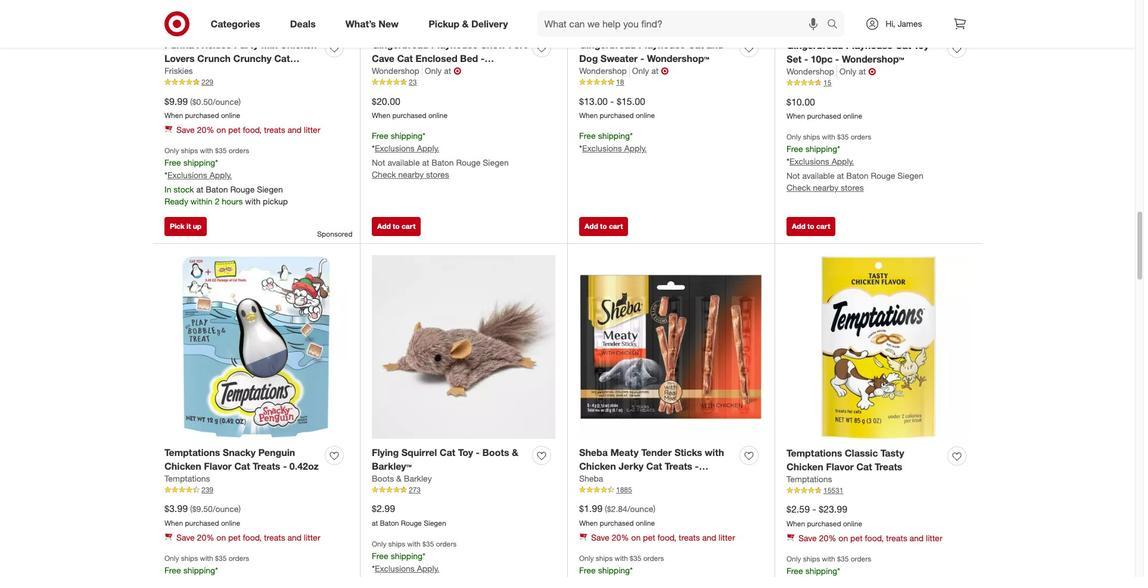Task type: vqa. For each thing, say whether or not it's contained in the screenshot.
faster.
no



Task type: describe. For each thing, give the bounding box(es) containing it.
when inside $1.99 ( $2.84 /ounce ) when purchased online
[[580, 519, 598, 528]]

when inside $2.59 - $23.99 when purchased online
[[787, 520, 806, 529]]

dog
[[580, 52, 598, 64]]

siegen inside free shipping * * exclusions apply. not available at baton rouge siegen check nearby stores
[[483, 157, 509, 168]]

treats down 15531 link
[[887, 533, 908, 543]]

apply. inside the only ships with $35 orders free shipping * * exclusions apply. not available at baton rouge siegen check nearby stores
[[832, 156, 855, 167]]

penguin
[[259, 446, 295, 458]]

boots & barkley link
[[372, 473, 432, 485]]

only ships with $35 orders free shipping * * exclusions apply. not available at baton rouge siegen check nearby stores
[[787, 133, 924, 193]]

in
[[165, 184, 171, 195]]

rouge inside $2.99 at baton rouge siegen
[[401, 519, 422, 528]]

gingerbread playhouse cat and dog sweater - wondershop™
[[580, 39, 724, 64]]

pick
[[170, 222, 185, 231]]

with inside sheba meaty tender sticks with chicken jerky cat treats - 0.7oz/5ct
[[705, 446, 725, 458]]

gingerbread playhouse snow fort cave cat enclosed bed - wondershop™ white s
[[372, 39, 528, 78]]

online inside '$10.00 when purchased online'
[[844, 112, 863, 121]]

add to cart button for $20.00
[[372, 217, 421, 236]]

2
[[215, 196, 220, 206]]

239 link
[[165, 485, 348, 495]]

$3.99
[[165, 503, 188, 515]]

only down gingerbread playhouse cat and dog sweater - wondershop™
[[633, 66, 650, 76]]

shipping inside free shipping * * exclusions apply. not available at baton rouge siegen check nearby stores
[[391, 131, 423, 141]]

apply. for exclusions apply. button underneath $13.00 - $15.00 when purchased online
[[625, 143, 647, 153]]

exclusions inside 'free shipping * * exclusions apply. in stock at  baton rouge siegen ready within 2 hours with pickup'
[[168, 170, 207, 180]]

set
[[787, 53, 802, 65]]

23 link
[[372, 77, 556, 88]]

treats inside temptations classic tasty chicken flavor cat treats
[[875, 461, 903, 473]]

litter for cat
[[304, 125, 321, 135]]

$13.00
[[580, 95, 608, 107]]

sheba for sheba
[[580, 474, 604, 484]]

cave
[[372, 52, 395, 64]]

temptations snacky penguin chicken flavor cat treats - 0.42oz
[[165, 446, 319, 472]]

lovers
[[165, 52, 195, 64]]

squirrel
[[402, 446, 437, 458]]

pet for $9.50
[[228, 533, 241, 543]]

- inside flying squirrel cat toy - boots & barkley™
[[476, 446, 480, 458]]

$10.00
[[787, 96, 816, 108]]

/ounce for $1.99
[[628, 504, 654, 514]]

gingerbread for -
[[787, 39, 844, 51]]

- inside gingerbread playhouse cat and dog sweater - wondershop™
[[641, 52, 645, 64]]

toy for squirrel
[[458, 446, 474, 458]]

gingerbread playhouse snow fort cave cat enclosed bed - wondershop™ white s link
[[372, 38, 528, 78]]

check nearby stores button for exclusions apply. button associated with gingerbread playhouse cat toy set - 10pc - wondershop™
[[787, 182, 864, 194]]

free inside the only ships with $35 orders free shipping * * exclusions apply. not available at baton rouge siegen check nearby stores
[[787, 144, 804, 154]]

search
[[822, 19, 851, 31]]

0 vertical spatial only ships with $35 orders
[[165, 146, 249, 155]]

at inside $2.99 at baton rouge siegen
[[372, 519, 378, 528]]

$35 for temptations classic tasty chicken flavor cat treats
[[838, 555, 849, 564]]

¬ for bed
[[454, 65, 462, 77]]

hours
[[222, 196, 243, 206]]

ships for sheba meaty tender sticks with chicken jerky cat treats - 0.7oz/5ct
[[596, 554, 613, 563]]

temptations for temptations link for temptations classic tasty chicken flavor cat treats
[[787, 474, 833, 484]]

& inside flying squirrel cat toy - boots & barkley™
[[512, 446, 519, 458]]

ships up stock
[[181, 146, 198, 155]]

18 link
[[580, 77, 763, 88]]

gingerbread playhouse cat toy set - 10pc - wondershop™
[[787, 39, 930, 65]]

jerky
[[619, 460, 644, 472]]

$9.99
[[165, 95, 188, 107]]

gingerbread playhouse cat and dog sweater - wondershop™ link
[[580, 38, 735, 65]]

20% for $2.84
[[612, 533, 629, 543]]

save 20% on pet food, treats and litter for $23.99
[[799, 533, 943, 543]]

$13.00 - $15.00 when purchased online
[[580, 95, 655, 120]]

white
[[437, 66, 463, 78]]

barkley
[[404, 474, 432, 484]]

hi,
[[886, 18, 896, 29]]

$3.99 ( $9.50 /ounce ) when purchased online
[[165, 503, 241, 528]]

only down $2.99
[[372, 540, 387, 549]]

( for $3.99
[[190, 504, 192, 514]]

on for $9.50
[[217, 533, 226, 543]]

shipping down $2.59 - $23.99 when purchased online
[[806, 566, 838, 576]]

when inside '$10.00 when purchased online'
[[787, 112, 806, 121]]

barkley™
[[372, 460, 412, 472]]

gingerbread for cat
[[372, 39, 429, 51]]

shipping inside 'free shipping * * exclusions apply. in stock at  baton rouge siegen ready within 2 hours with pickup'
[[183, 158, 215, 168]]

0.42oz
[[290, 460, 319, 472]]

sheba meaty tender sticks with chicken jerky cat treats - 0.7oz/5ct
[[580, 446, 725, 486]]

orders for gingerbread playhouse cat toy set - 10pc - wondershop™
[[851, 133, 872, 141]]

temptations classic tasty chicken flavor cat treats
[[787, 447, 905, 473]]

rouge inside free shipping * * exclusions apply. not available at baton rouge siegen check nearby stores
[[456, 157, 481, 168]]

check nearby stores button for exclusions apply. button below $20.00 when purchased online on the top of the page
[[372, 169, 449, 181]]

shipping down $1.99 ( $2.84 /ounce ) when purchased online
[[598, 565, 630, 576]]

sheba link
[[580, 473, 604, 485]]

pet for $2.84
[[643, 533, 656, 543]]

exclusions down $2.99 at baton rouge siegen
[[375, 564, 415, 574]]

online inside $20.00 when purchased online
[[429, 111, 448, 120]]

add for $20.00
[[377, 222, 391, 231]]

exclusions inside free shipping * * exclusions apply. not available at baton rouge siegen check nearby stores
[[375, 143, 415, 153]]

wondershop for -
[[787, 66, 835, 77]]

1885 link
[[580, 485, 763, 495]]

save 20% on pet food, treats and litter for $9.50
[[177, 533, 321, 543]]

with down $1.99 ( $2.84 /ounce ) when purchased online
[[615, 554, 628, 563]]

only down gingerbread playhouse cat toy set - 10pc - wondershop™
[[840, 66, 857, 77]]

treats inside temptations snacky penguin chicken flavor cat treats - 0.42oz
[[253, 460, 281, 472]]

nearby inside the only ships with $35 orders free shipping * * exclusions apply. not available at baton rouge siegen check nearby stores
[[814, 183, 839, 193]]

tasty
[[881, 447, 905, 459]]

at inside free shipping * * exclusions apply. not available at baton rouge siegen check nearby stores
[[423, 157, 430, 168]]

search button
[[822, 11, 851, 39]]

shipping down $2.99 at baton rouge siegen
[[391, 551, 423, 561]]

wondershop link for -
[[787, 66, 838, 78]]

- inside $2.59 - $23.99 when purchased online
[[813, 504, 817, 516]]

15
[[824, 78, 832, 87]]

chicken inside purina friskies party mix chicken lovers crunch crunchy cat treats - 20oz
[[280, 39, 317, 51]]

stock
[[174, 184, 194, 195]]

snow
[[481, 39, 506, 51]]

save for $1.99
[[592, 533, 610, 543]]

with inside the only ships with $35 orders free shipping * * exclusions apply. not available at baton rouge siegen check nearby stores
[[823, 133, 836, 141]]

playhouse for -
[[846, 39, 893, 51]]

sheba meaty tender sticks with chicken jerky cat treats - 0.7oz/5ct link
[[580, 446, 735, 486]]

chicken inside temptations classic tasty chicken flavor cat treats
[[787, 461, 824, 473]]

not inside the only ships with $35 orders free shipping * * exclusions apply. not available at baton rouge siegen check nearby stores
[[787, 171, 801, 181]]

$1.99
[[580, 503, 603, 515]]

ships for temptations classic tasty chicken flavor cat treats
[[804, 555, 821, 564]]

¬ for -
[[869, 66, 877, 78]]

exclusions down $13.00 - $15.00 when purchased online
[[583, 143, 622, 153]]

1885
[[617, 486, 633, 495]]

save for $3.99
[[177, 533, 195, 543]]

what's
[[346, 18, 376, 30]]

$2.99 at baton rouge siegen
[[372, 503, 446, 528]]

treats for treats
[[679, 533, 700, 543]]

baton inside $2.99 at baton rouge siegen
[[380, 519, 399, 528]]

- inside temptations snacky penguin chicken flavor cat treats - 0.42oz
[[283, 460, 287, 472]]

to for $13.00
[[601, 222, 607, 231]]

when inside $9.99 ( $0.50 /ounce ) when purchased online
[[165, 111, 183, 120]]

save for $9.99
[[177, 125, 195, 135]]

$15.00
[[617, 95, 646, 107]]

cat inside gingerbread playhouse cat toy set - 10pc - wondershop™
[[896, 39, 912, 51]]

( for $9.99
[[190, 96, 192, 106]]

apply. inside 'free shipping * * exclusions apply. in stock at  baton rouge siegen ready within 2 hours with pickup'
[[210, 170, 232, 180]]

$2.59 - $23.99 when purchased online
[[787, 504, 863, 529]]

$35 for gingerbread playhouse cat toy set - 10pc - wondershop™
[[838, 133, 849, 141]]

$2.84
[[607, 504, 628, 514]]

mix
[[261, 39, 278, 51]]

treats for 0.42oz
[[264, 533, 285, 543]]

20% for $0.50
[[197, 125, 214, 135]]

wondershop™ inside gingerbread playhouse cat and dog sweater - wondershop™
[[647, 52, 710, 64]]

exclusions apply. button down $13.00 - $15.00 when purchased online
[[583, 143, 647, 154]]

save down $2.59 - $23.99 when purchased online
[[799, 533, 817, 543]]

gingerbread for sweater
[[580, 39, 636, 51]]

only ships with $35 orders free shipping * for $1.99
[[580, 554, 665, 576]]

crunch
[[197, 52, 231, 64]]

temptations snacky penguin chicken flavor cat treats - 0.42oz link
[[165, 446, 320, 473]]

baton inside free shipping * * exclusions apply. not available at baton rouge siegen check nearby stores
[[432, 157, 454, 168]]

toy for playhouse
[[915, 39, 930, 51]]

$23.99
[[819, 504, 848, 516]]

273
[[409, 486, 421, 495]]

when inside $13.00 - $15.00 when purchased online
[[580, 111, 598, 120]]

online inside $3.99 ( $9.50 /ounce ) when purchased online
[[221, 519, 240, 528]]

up
[[193, 222, 202, 231]]

when inside $3.99 ( $9.50 /ounce ) when purchased online
[[165, 519, 183, 528]]

check inside free shipping * * exclusions apply. not available at baton rouge siegen check nearby stores
[[372, 169, 396, 180]]

stores inside free shipping * * exclusions apply. not available at baton rouge siegen check nearby stores
[[426, 169, 449, 180]]

add to cart button for $13.00
[[580, 217, 629, 236]]

wondershop for cat
[[372, 66, 420, 76]]

free shipping * * exclusions apply. for exclusions apply. button underneath $13.00 - $15.00 when purchased online
[[580, 131, 647, 153]]

temptations for temptations snacky penguin chicken flavor cat treats - 0.42oz
[[165, 446, 220, 458]]

only down $2.59
[[787, 555, 802, 564]]

purchased inside '$10.00 when purchased online'
[[808, 112, 842, 121]]

only down $1.99
[[580, 554, 594, 563]]

with down $3.99 ( $9.50 /ounce ) when purchased online on the left bottom of page
[[200, 554, 213, 563]]

sponsored
[[317, 229, 353, 238]]

15531
[[824, 486, 844, 495]]

fort
[[509, 39, 528, 51]]

shipping down $3.99 ( $9.50 /ounce ) when purchased online on the left bottom of page
[[183, 565, 215, 576]]

1 vertical spatial boots
[[372, 474, 394, 484]]

$10.00 when purchased online
[[787, 96, 863, 121]]

exclusions apply. button for purina friskies party mix chicken lovers crunch crunchy cat treats - 20oz
[[168, 169, 232, 181]]

temptations link for temptations classic tasty chicken flavor cat treats
[[787, 474, 833, 486]]

rouge inside the only ships with $35 orders free shipping * * exclusions apply. not available at baton rouge siegen check nearby stores
[[872, 171, 896, 181]]

baton inside the only ships with $35 orders free shipping * * exclusions apply. not available at baton rouge siegen check nearby stores
[[847, 171, 869, 181]]

only up in
[[165, 146, 179, 155]]

wondershop for sweater
[[580, 66, 627, 76]]

purchased inside $9.99 ( $0.50 /ounce ) when purchased online
[[185, 111, 219, 120]]

rouge inside 'free shipping * * exclusions apply. in stock at  baton rouge siegen ready within 2 hours with pickup'
[[230, 184, 255, 195]]

online inside $2.59 - $23.99 when purchased online
[[844, 520, 863, 529]]

and for temptations snacky penguin chicken flavor cat treats - 0.42oz
[[288, 533, 302, 543]]

apply. for "check nearby stores" button corresponding to exclusions apply. button below $20.00 when purchased online on the top of the page
[[417, 143, 440, 153]]

food, for $23.99
[[866, 533, 884, 543]]

wondershop only at ¬ for -
[[580, 65, 669, 77]]

pickup
[[263, 196, 288, 206]]

cat inside flying squirrel cat toy - boots & barkley™
[[440, 446, 456, 458]]

temptations classic tasty chicken flavor cat treats link
[[787, 446, 943, 474]]

orders down $2.99 at baton rouge siegen
[[436, 540, 457, 549]]

1 vertical spatial friskies
[[165, 66, 193, 76]]

siegen inside the only ships with $35 orders free shipping * * exclusions apply. not available at baton rouge siegen check nearby stores
[[898, 171, 924, 181]]

pet for $0.50
[[228, 125, 241, 135]]

playhouse for bed
[[431, 39, 478, 51]]

with down $2.59 - $23.99 when purchased online
[[823, 555, 836, 564]]

purina friskies party mix chicken lovers crunch crunchy cat treats - 20oz
[[165, 39, 317, 78]]

exclusions apply. button down $20.00 when purchased online on the top of the page
[[375, 143, 440, 154]]

sticks
[[675, 446, 703, 458]]

classic
[[845, 447, 879, 459]]

add to cart button for $10.00
[[787, 217, 836, 236]]

categories link
[[201, 11, 275, 37]]

save 20% on pet food, treats and litter for $2.84
[[592, 533, 736, 543]]

free inside free shipping * * exclusions apply. not available at baton rouge siegen check nearby stores
[[372, 131, 389, 141]]

and for temptations classic tasty chicken flavor cat treats
[[910, 533, 924, 543]]

online inside $13.00 - $15.00 when purchased online
[[636, 111, 655, 120]]

not inside free shipping * * exclusions apply. not available at baton rouge siegen check nearby stores
[[372, 157, 386, 168]]

purchased inside $13.00 - $15.00 when purchased online
[[600, 111, 634, 120]]

treats inside sheba meaty tender sticks with chicken jerky cat treats - 0.7oz/5ct
[[665, 460, 693, 472]]

$35 up 'free shipping * * exclusions apply. in stock at  baton rouge siegen ready within 2 hours with pickup' in the top left of the page
[[215, 146, 227, 155]]

& for delivery
[[462, 18, 469, 30]]

friskies inside purina friskies party mix chicken lovers crunch crunchy cat treats - 20oz
[[197, 39, 231, 51]]

pickup & delivery link
[[419, 11, 523, 37]]



Task type: locate. For each thing, give the bounding box(es) containing it.
/ounce for $9.99
[[213, 96, 239, 106]]

1 horizontal spatial available
[[803, 171, 835, 181]]

apply. for exclusions apply. button related to flying squirrel cat toy - boots & barkley™
[[417, 564, 440, 574]]

only ships with $35 orders free shipping * for $3.99
[[165, 554, 249, 576]]

What can we help you find? suggestions appear below search field
[[538, 11, 831, 37]]

1 vertical spatial not
[[787, 171, 801, 181]]

categories
[[211, 18, 260, 30]]

baton inside 'free shipping * * exclusions apply. in stock at  baton rouge siegen ready within 2 hours with pickup'
[[206, 184, 228, 195]]

sheba up sheba link
[[580, 446, 608, 458]]

2 add from the left
[[585, 222, 599, 231]]

0 horizontal spatial add to cart button
[[372, 217, 421, 236]]

1 vertical spatial sheba
[[580, 474, 604, 484]]

exclusions apply. button for flying squirrel cat toy - boots & barkley™
[[375, 563, 440, 575]]

available inside the only ships with $35 orders free shipping * * exclusions apply. not available at baton rouge siegen check nearby stores
[[803, 171, 835, 181]]

1 horizontal spatial playhouse
[[639, 39, 686, 51]]

0 horizontal spatial gingerbread
[[372, 39, 429, 51]]

on down $1.99 ( $2.84 /ounce ) when purchased online
[[632, 533, 641, 543]]

online inside $1.99 ( $2.84 /ounce ) when purchased online
[[636, 519, 655, 528]]

) down 239 link
[[239, 504, 241, 514]]

food, for $2.84
[[658, 533, 677, 543]]

litter for treats
[[719, 533, 736, 543]]

0 horizontal spatial cart
[[402, 222, 416, 231]]

2 vertical spatial &
[[397, 474, 402, 484]]

2 horizontal spatial wondershop link
[[787, 66, 838, 78]]

1 vertical spatial available
[[803, 171, 835, 181]]

when down $1.99
[[580, 519, 598, 528]]

orders for sheba meaty tender sticks with chicken jerky cat treats - 0.7oz/5ct
[[644, 554, 665, 563]]

20% down $3.99 ( $9.50 /ounce ) when purchased online on the left bottom of page
[[197, 533, 214, 543]]

orders down $2.59 - $23.99 when purchased online
[[851, 555, 872, 564]]

add to cart for $13.00
[[585, 222, 623, 231]]

siegen
[[483, 157, 509, 168], [898, 171, 924, 181], [257, 184, 283, 195], [424, 519, 446, 528]]

at inside 'free shipping * * exclusions apply. in stock at  baton rouge siegen ready within 2 hours with pickup'
[[196, 184, 204, 195]]

gingerbread playhouse cat and dog sweater - wondershop™ image
[[580, 0, 763, 31], [580, 0, 763, 31]]

siegen inside 'free shipping * * exclusions apply. in stock at  baton rouge siegen ready within 2 hours with pickup'
[[257, 184, 283, 195]]

wondershop link up 18
[[580, 65, 630, 77]]

2 horizontal spatial ¬
[[869, 66, 877, 78]]

baton
[[432, 157, 454, 168], [847, 171, 869, 181], [206, 184, 228, 195], [380, 519, 399, 528]]

food, down 239 link
[[243, 533, 262, 543]]

cat inside gingerbread playhouse cat and dog sweater - wondershop™
[[689, 39, 704, 51]]

1 horizontal spatial flavor
[[827, 461, 854, 473]]

2 horizontal spatial gingerbread
[[787, 39, 844, 51]]

0 horizontal spatial friskies
[[165, 66, 193, 76]]

) for crunch
[[239, 96, 241, 106]]

temptations inside temptations snacky penguin chicken flavor cat treats - 0.42oz
[[165, 446, 220, 458]]

exclusions inside the only ships with $35 orders free shipping * * exclusions apply. not available at baton rouge siegen check nearby stores
[[790, 156, 830, 167]]

0 vertical spatial toy
[[915, 39, 930, 51]]

wondershop link for sweater
[[580, 65, 630, 77]]

0 horizontal spatial wondershop only at ¬
[[372, 65, 462, 77]]

what's new
[[346, 18, 399, 30]]

$35 for sheba meaty tender sticks with chicken jerky cat treats - 0.7oz/5ct
[[630, 554, 642, 563]]

add to cart for $10.00
[[793, 222, 831, 231]]

0 horizontal spatial only ships with $35 orders free shipping *
[[165, 554, 249, 576]]

/ounce inside $1.99 ( $2.84 /ounce ) when purchased online
[[628, 504, 654, 514]]

0 vertical spatial friskies
[[197, 39, 231, 51]]

( right $3.99
[[190, 504, 192, 514]]

treats down penguin
[[253, 460, 281, 472]]

check inside the only ships with $35 orders free shipping * * exclusions apply. not available at baton rouge siegen check nearby stores
[[787, 183, 811, 193]]

sheba inside sheba meaty tender sticks with chicken jerky cat treats - 0.7oz/5ct
[[580, 446, 608, 458]]

0 vertical spatial &
[[462, 18, 469, 30]]

shipping inside the only ships with $35 orders free shipping * * exclusions apply. not available at baton rouge siegen check nearby stores
[[806, 144, 838, 154]]

stores
[[426, 169, 449, 180], [841, 183, 864, 193]]

- down penguin
[[283, 460, 287, 472]]

to for $10.00
[[808, 222, 815, 231]]

) for jerky
[[654, 504, 656, 514]]

pick it up button
[[165, 217, 207, 236]]

online down 15 link
[[844, 112, 863, 121]]

gingerbread playhouse cat toy set - 10pc - wondershop™ image
[[787, 0, 971, 32], [787, 0, 971, 32]]

treats inside purina friskies party mix chicken lovers crunch crunchy cat treats - 20oz
[[165, 66, 192, 78]]

$0.50
[[192, 96, 213, 106]]

cat down what can we help you find? suggestions appear below search box
[[689, 39, 704, 51]]

cat inside purina friskies party mix chicken lovers crunch crunchy cat treats - 20oz
[[274, 52, 290, 64]]

free inside 'free shipping * * exclusions apply. in stock at  baton rouge siegen ready within 2 hours with pickup'
[[165, 158, 181, 168]]

2 horizontal spatial wondershop™
[[842, 53, 905, 65]]

229
[[202, 78, 214, 87]]

orders for temptations snacky penguin chicken flavor cat treats - 0.42oz
[[229, 554, 249, 563]]

only ships with $35 orders free shipping *
[[165, 554, 249, 576], [580, 554, 665, 576], [787, 555, 872, 576]]

1 sheba from the top
[[580, 446, 608, 458]]

$20.00 when purchased online
[[372, 95, 448, 120]]

chicken up $2.59
[[787, 461, 824, 473]]

0 horizontal spatial available
[[388, 157, 420, 168]]

flavor for classic
[[827, 461, 854, 473]]

1 vertical spatial free shipping * * exclusions apply.
[[372, 551, 440, 574]]

cat inside sheba meaty tender sticks with chicken jerky cat treats - 0.7oz/5ct
[[647, 460, 663, 472]]

1 vertical spatial only ships with $35 orders
[[372, 540, 457, 549]]

playhouse for wondershop™
[[639, 39, 686, 51]]

boots
[[483, 446, 510, 458], [372, 474, 394, 484]]

¬
[[454, 65, 462, 77], [661, 65, 669, 77], [869, 66, 877, 78]]

ships for gingerbread playhouse cat toy set - 10pc - wondershop™
[[804, 133, 821, 141]]

0 vertical spatial available
[[388, 157, 420, 168]]

s
[[466, 66, 472, 78]]

1 vertical spatial check nearby stores button
[[787, 182, 864, 194]]

1 horizontal spatial add
[[585, 222, 599, 231]]

playhouse inside gingerbread playhouse snow fort cave cat enclosed bed - wondershop™ white s
[[431, 39, 478, 51]]

check nearby stores button
[[372, 169, 449, 181], [787, 182, 864, 194]]

to for $20.00
[[393, 222, 400, 231]]

0 horizontal spatial only ships with $35 orders
[[165, 146, 249, 155]]

1 horizontal spatial free shipping * * exclusions apply.
[[580, 131, 647, 153]]

playhouse inside gingerbread playhouse cat toy set - 10pc - wondershop™
[[846, 39, 893, 51]]

boots inside flying squirrel cat toy - boots & barkley™
[[483, 446, 510, 458]]

15 link
[[787, 78, 971, 88]]

sheba for sheba meaty tender sticks with chicken jerky cat treats - 0.7oz/5ct
[[580, 446, 608, 458]]

with right the hours
[[245, 196, 261, 206]]

online
[[221, 111, 240, 120], [429, 111, 448, 120], [636, 111, 655, 120], [844, 112, 863, 121], [221, 519, 240, 528], [636, 519, 655, 528], [844, 520, 863, 529]]

gingerbread up sweater
[[580, 39, 636, 51]]

2 to from the left
[[601, 222, 607, 231]]

- right sweater
[[641, 52, 645, 64]]

exclusions down $20.00 when purchased online on the top of the page
[[375, 143, 415, 153]]

- right $2.59
[[813, 504, 817, 516]]

$35 down $2.99 at baton rouge siegen
[[423, 540, 434, 549]]

20oz
[[201, 66, 223, 78]]

1 horizontal spatial only ships with $35 orders free shipping *
[[580, 554, 665, 576]]

online inside $9.99 ( $0.50 /ounce ) when purchased online
[[221, 111, 240, 120]]

20%
[[197, 125, 214, 135], [197, 533, 214, 543], [612, 533, 629, 543], [820, 533, 837, 543]]

1 vertical spatial &
[[512, 446, 519, 458]]

/ounce inside $3.99 ( $9.50 /ounce ) when purchased online
[[213, 504, 239, 514]]

$35 inside the only ships with $35 orders free shipping * * exclusions apply. not available at baton rouge siegen check nearby stores
[[838, 133, 849, 141]]

temptations link up 15531 on the bottom of page
[[787, 474, 833, 486]]

/ounce
[[213, 96, 239, 106], [213, 504, 239, 514], [628, 504, 654, 514]]

wondershop only at ¬ up 15
[[787, 66, 877, 78]]

temptations for temptations classic tasty chicken flavor cat treats
[[787, 447, 843, 459]]

add for $13.00
[[585, 222, 599, 231]]

chicken
[[280, 39, 317, 51], [165, 460, 201, 472], [580, 460, 616, 472], [787, 461, 824, 473]]

cart
[[402, 222, 416, 231], [609, 222, 623, 231], [817, 222, 831, 231]]

( inside $9.99 ( $0.50 /ounce ) when purchased online
[[190, 96, 192, 106]]

0 vertical spatial check
[[372, 169, 396, 180]]

purina friskies party mix chicken lovers crunch crunchy cat treats - 20oz image
[[165, 0, 348, 31], [165, 0, 348, 31]]

3 to from the left
[[808, 222, 815, 231]]

when down $3.99
[[165, 519, 183, 528]]

playhouse inside gingerbread playhouse cat and dog sweater - wondershop™
[[639, 39, 686, 51]]

when inside $20.00 when purchased online
[[372, 111, 391, 120]]

sheba meaty tender sticks with chicken jerky cat treats - 0.7oz/5ct image
[[580, 255, 763, 439], [580, 255, 763, 439]]

0 vertical spatial sheba
[[580, 446, 608, 458]]

pet down $3.99 ( $9.50 /ounce ) when purchased online on the left bottom of page
[[228, 533, 241, 543]]

party
[[234, 39, 259, 51]]

hi, james
[[886, 18, 923, 29]]

wondershop link
[[372, 65, 423, 77], [580, 65, 630, 77], [787, 66, 838, 78]]

free shipping * * exclusions apply.
[[580, 131, 647, 153], [372, 551, 440, 574]]

( inside $3.99 ( $9.50 /ounce ) when purchased online
[[190, 504, 192, 514]]

/ounce for $3.99
[[213, 504, 239, 514]]

10pc
[[811, 53, 833, 65]]

2 horizontal spatial playhouse
[[846, 39, 893, 51]]

wondershop only at ¬ up 23
[[372, 65, 462, 77]]

available inside free shipping * * exclusions apply. not available at baton rouge siegen check nearby stores
[[388, 157, 420, 168]]

1 horizontal spatial wondershop link
[[580, 65, 630, 77]]

0 vertical spatial stores
[[426, 169, 449, 180]]

on for $23.99
[[839, 533, 849, 543]]

exclusions down '$10.00 when purchased online'
[[790, 156, 830, 167]]

friskies link
[[165, 65, 193, 77]]

1 horizontal spatial wondershop
[[580, 66, 627, 76]]

purina friskies party mix chicken lovers crunch crunchy cat treats - 20oz link
[[165, 38, 320, 78]]

chicken inside sheba meaty tender sticks with chicken jerky cat treats - 0.7oz/5ct
[[580, 460, 616, 472]]

wondershop down dog
[[580, 66, 627, 76]]

2 sheba from the top
[[580, 474, 604, 484]]

wondershop only at ¬ for 10pc
[[787, 66, 877, 78]]

- down sticks
[[696, 460, 699, 472]]

1 vertical spatial check
[[787, 183, 811, 193]]

( for $1.99
[[605, 504, 607, 514]]

- inside $13.00 - $15.00 when purchased online
[[611, 95, 615, 107]]

0 horizontal spatial add
[[377, 222, 391, 231]]

exclusions apply. button down $2.99 at baton rouge siegen
[[375, 563, 440, 575]]

food, down 15531 link
[[866, 533, 884, 543]]

/ounce down '229'
[[213, 96, 239, 106]]

only down the "enclosed"
[[425, 66, 442, 76]]

1 add to cart button from the left
[[372, 217, 421, 236]]

ships down $2.99 at baton rouge siegen
[[389, 540, 406, 549]]

) for treats
[[239, 504, 241, 514]]

cat inside temptations snacky penguin chicken flavor cat treats - 0.42oz
[[234, 460, 250, 472]]

0 horizontal spatial free shipping * * exclusions apply.
[[372, 551, 440, 574]]

shipping down '$10.00 when purchased online'
[[806, 144, 838, 154]]

20% down $1.99 ( $2.84 /ounce ) when purchased online
[[612, 533, 629, 543]]

2 horizontal spatial cart
[[817, 222, 831, 231]]

exclusions apply. button for gingerbread playhouse cat toy set - 10pc - wondershop™
[[790, 156, 855, 168]]

0 horizontal spatial to
[[393, 222, 400, 231]]

0 vertical spatial check nearby stores button
[[372, 169, 449, 181]]

0.7oz/5ct
[[580, 474, 621, 486]]

pet down $9.99 ( $0.50 /ounce ) when purchased online
[[228, 125, 241, 135]]

online down 239 link
[[221, 519, 240, 528]]

cart for $13.00
[[609, 222, 623, 231]]

wondershop™ inside gingerbread playhouse cat toy set - 10pc - wondershop™
[[842, 53, 905, 65]]

cat
[[689, 39, 704, 51], [896, 39, 912, 51], [274, 52, 290, 64], [397, 52, 413, 64], [440, 446, 456, 458], [234, 460, 250, 472], [647, 460, 663, 472], [857, 461, 873, 473]]

- inside gingerbread playhouse snow fort cave cat enclosed bed - wondershop™ white s
[[481, 52, 485, 64]]

1 horizontal spatial check nearby stores button
[[787, 182, 864, 194]]

gingerbread playhouse snow fort cave cat enclosed bed - wondershop™ white s image
[[372, 0, 556, 31], [372, 0, 556, 31]]

and inside gingerbread playhouse cat and dog sweater - wondershop™
[[707, 39, 724, 51]]

0 horizontal spatial boots
[[372, 474, 394, 484]]

add
[[377, 222, 391, 231], [585, 222, 599, 231], [793, 222, 806, 231]]

pet for $23.99
[[851, 533, 863, 543]]

3 add to cart button from the left
[[787, 217, 836, 236]]

orders down $1.99 ( $2.84 /ounce ) when purchased online
[[644, 554, 665, 563]]

when down $2.59
[[787, 520, 806, 529]]

0 horizontal spatial playhouse
[[431, 39, 478, 51]]

purina
[[165, 39, 194, 51]]

15531 link
[[787, 486, 971, 496]]

& for barkley
[[397, 474, 402, 484]]

free shipping * * exclusions apply. in stock at  baton rouge siegen ready within 2 hours with pickup
[[165, 158, 288, 206]]

) inside $9.99 ( $0.50 /ounce ) when purchased online
[[239, 96, 241, 106]]

meaty
[[611, 446, 639, 458]]

on for $0.50
[[217, 125, 226, 135]]

pickup
[[429, 18, 460, 30]]

0 vertical spatial nearby
[[399, 169, 424, 180]]

(
[[190, 96, 192, 106], [190, 504, 192, 514], [605, 504, 607, 514]]

1 horizontal spatial ¬
[[661, 65, 669, 77]]

- right $13.00
[[611, 95, 615, 107]]

2 horizontal spatial add to cart button
[[787, 217, 836, 236]]

online down $23.99
[[844, 520, 863, 529]]

flavor for snacky
[[204, 460, 232, 472]]

gingerbread inside gingerbread playhouse cat and dog sweater - wondershop™
[[580, 39, 636, 51]]

on
[[217, 125, 226, 135], [217, 533, 226, 543], [632, 533, 641, 543], [839, 533, 849, 543]]

online down 229 link
[[221, 111, 240, 120]]

wondershop down 10pc
[[787, 66, 835, 77]]

treats down 239 link
[[264, 533, 285, 543]]

wondershop link down "cave"
[[372, 65, 423, 77]]

/ounce down 239 in the bottom of the page
[[213, 504, 239, 514]]

purchased inside $1.99 ( $2.84 /ounce ) when purchased online
[[600, 519, 634, 528]]

with right sticks
[[705, 446, 725, 458]]

- right the set
[[805, 53, 809, 65]]

1 vertical spatial nearby
[[814, 183, 839, 193]]

/ounce inside $9.99 ( $0.50 /ounce ) when purchased online
[[213, 96, 239, 106]]

1 horizontal spatial boots
[[483, 446, 510, 458]]

¬ for wondershop™
[[661, 65, 669, 77]]

save 20% on pet food, treats and litter down $23.99
[[799, 533, 943, 543]]

chicken inside temptations snacky penguin chicken flavor cat treats - 0.42oz
[[165, 460, 201, 472]]

save 20% on pet food, treats and litter down 229 link
[[177, 125, 321, 135]]

1 horizontal spatial gingerbread
[[580, 39, 636, 51]]

$9.50
[[192, 504, 213, 514]]

temptations classic tasty chicken flavor cat treats image
[[787, 255, 971, 440], [787, 255, 971, 440]]

wondershop
[[372, 66, 420, 76], [580, 66, 627, 76], [787, 66, 835, 77]]

0 vertical spatial boots
[[483, 446, 510, 458]]

temptations snacky penguin chicken flavor cat treats - 0.42oz image
[[165, 255, 348, 439], [165, 255, 348, 439]]

stores inside the only ships with $35 orders free shipping * * exclusions apply. not available at baton rouge siegen check nearby stores
[[841, 183, 864, 193]]

flavor
[[204, 460, 232, 472], [827, 461, 854, 473]]

within
[[191, 196, 213, 206]]

0 vertical spatial free shipping * * exclusions apply.
[[580, 131, 647, 153]]

1 horizontal spatial add to cart button
[[580, 217, 629, 236]]

add to cart
[[377, 222, 416, 231], [585, 222, 623, 231], [793, 222, 831, 231]]

2 horizontal spatial add
[[793, 222, 806, 231]]

save 20% on pet food, treats and litter for $0.50
[[177, 125, 321, 135]]

- inside purina friskies party mix chicken lovers crunch crunchy cat treats - 20oz
[[195, 66, 199, 78]]

0 horizontal spatial toy
[[458, 446, 474, 458]]

free shipping * * exclusions apply. down $2.99 at baton rouge siegen
[[372, 551, 440, 574]]

3 add to cart from the left
[[793, 222, 831, 231]]

- up 273 link
[[476, 446, 480, 458]]

flying squirrel cat toy - boots & barkley™ link
[[372, 446, 528, 473]]

$35 down $1.99 ( $2.84 /ounce ) when purchased online
[[630, 554, 642, 563]]

temptations inside temptations classic tasty chicken flavor cat treats
[[787, 447, 843, 459]]

ships
[[804, 133, 821, 141], [181, 146, 198, 155], [389, 540, 406, 549], [181, 554, 198, 563], [596, 554, 613, 563], [804, 555, 821, 564]]

1 horizontal spatial nearby
[[814, 183, 839, 193]]

save 20% on pet food, treats and litter down 239 link
[[177, 533, 321, 543]]

1 cart from the left
[[402, 222, 416, 231]]

0 horizontal spatial stores
[[426, 169, 449, 180]]

flying squirrel cat toy - boots & barkley™ image
[[372, 255, 556, 439], [372, 255, 556, 439]]

wondershop link for cat
[[372, 65, 423, 77]]

only inside the only ships with $35 orders free shipping * * exclusions apply. not available at baton rouge siegen check nearby stores
[[787, 133, 802, 141]]

pick it up
[[170, 222, 202, 231]]

with inside 'free shipping * * exclusions apply. in stock at  baton rouge siegen ready within 2 hours with pickup'
[[245, 196, 261, 206]]

siegen inside $2.99 at baton rouge siegen
[[424, 519, 446, 528]]

wondershop only at ¬ for enclosed
[[372, 65, 462, 77]]

0 horizontal spatial wondershop link
[[372, 65, 423, 77]]

treats for cat
[[264, 125, 285, 135]]

toy inside flying squirrel cat toy - boots & barkley™
[[458, 446, 474, 458]]

ready
[[165, 196, 188, 206]]

toy down james
[[915, 39, 930, 51]]

playhouse down hi,
[[846, 39, 893, 51]]

sheba
[[580, 446, 608, 458], [580, 474, 604, 484]]

when down $13.00
[[580, 111, 598, 120]]

playhouse up bed
[[431, 39, 478, 51]]

$9.99 ( $0.50 /ounce ) when purchased online
[[165, 95, 241, 120]]

treats down 1885 link
[[679, 533, 700, 543]]

shipping down $13.00 - $15.00 when purchased online
[[598, 131, 630, 141]]

1 horizontal spatial stores
[[841, 183, 864, 193]]

1 to from the left
[[393, 222, 400, 231]]

cart for $10.00
[[817, 222, 831, 231]]

1 horizontal spatial wondershop™
[[647, 52, 710, 64]]

- right 10pc
[[836, 53, 840, 65]]

available
[[388, 157, 420, 168], [803, 171, 835, 181]]

purchased inside $3.99 ( $9.50 /ounce ) when purchased online
[[185, 519, 219, 528]]

20% for $23.99
[[820, 533, 837, 543]]

orders inside the only ships with $35 orders free shipping * * exclusions apply. not available at baton rouge siegen check nearby stores
[[851, 133, 872, 141]]

18
[[617, 78, 625, 87]]

with up 'free shipping * * exclusions apply. in stock at  baton rouge siegen ready within 2 hours with pickup' in the top left of the page
[[200, 146, 213, 155]]

0 horizontal spatial check nearby stores button
[[372, 169, 449, 181]]

chicken up $3.99
[[165, 460, 201, 472]]

0 horizontal spatial not
[[372, 157, 386, 168]]

cat inside gingerbread playhouse snow fort cave cat enclosed bed - wondershop™ white s
[[397, 52, 413, 64]]

temptations link for temptations snacky penguin chicken flavor cat treats - 0.42oz
[[165, 473, 210, 485]]

2 horizontal spatial wondershop
[[787, 66, 835, 77]]

temptations for temptations snacky penguin chicken flavor cat treats - 0.42oz's temptations link
[[165, 474, 210, 484]]

1 horizontal spatial &
[[462, 18, 469, 30]]

save down $9.99 ( $0.50 /ounce ) when purchased online
[[177, 125, 195, 135]]

toy
[[915, 39, 930, 51], [458, 446, 474, 458]]

1 vertical spatial toy
[[458, 446, 474, 458]]

apply. down '$10.00 when purchased online'
[[832, 156, 855, 167]]

1 horizontal spatial friskies
[[197, 39, 231, 51]]

3 cart from the left
[[817, 222, 831, 231]]

$2.99
[[372, 503, 395, 515]]

apply. up "2" in the top of the page
[[210, 170, 232, 180]]

2 cart from the left
[[609, 222, 623, 231]]

20% for $9.50
[[197, 533, 214, 543]]

1 horizontal spatial temptations link
[[787, 474, 833, 486]]

litter for 0.42oz
[[304, 533, 321, 543]]

1 horizontal spatial to
[[601, 222, 607, 231]]

when
[[165, 111, 183, 120], [372, 111, 391, 120], [580, 111, 598, 120], [787, 112, 806, 121], [165, 519, 183, 528], [580, 519, 598, 528], [787, 520, 806, 529]]

toy up 273 link
[[458, 446, 474, 458]]

save down $3.99 ( $9.50 /ounce ) when purchased online on the left bottom of page
[[177, 533, 195, 543]]

- inside sheba meaty tender sticks with chicken jerky cat treats - 0.7oz/5ct
[[696, 460, 699, 472]]

boots down barkley™
[[372, 474, 394, 484]]

add to cart for $20.00
[[377, 222, 416, 231]]

1 horizontal spatial not
[[787, 171, 801, 181]]

purchased down the $9.50
[[185, 519, 219, 528]]

delivery
[[472, 18, 508, 30]]

0 horizontal spatial &
[[397, 474, 402, 484]]

0 horizontal spatial wondershop™
[[372, 66, 435, 78]]

) down 229 link
[[239, 96, 241, 106]]

1 horizontal spatial cart
[[609, 222, 623, 231]]

food, down 229 link
[[243, 125, 262, 135]]

229 link
[[165, 77, 348, 88]]

only ships with $35 orders up 'free shipping * * exclusions apply. in stock at  baton rouge siegen ready within 2 hours with pickup' in the top left of the page
[[165, 146, 249, 155]]

on for $2.84
[[632, 533, 641, 543]]

gingerbread inside gingerbread playhouse cat toy set - 10pc - wondershop™
[[787, 39, 844, 51]]

food,
[[243, 125, 262, 135], [243, 533, 262, 543], [658, 533, 677, 543], [866, 533, 884, 543]]

wondershop only at ¬ up 18
[[580, 65, 669, 77]]

$20.00
[[372, 95, 401, 107]]

) inside $1.99 ( $2.84 /ounce ) when purchased online
[[654, 504, 656, 514]]

0 horizontal spatial wondershop
[[372, 66, 420, 76]]

free shipping * * exclusions apply. for exclusions apply. button related to flying squirrel cat toy - boots & barkley™
[[372, 551, 440, 574]]

ships for temptations snacky penguin chicken flavor cat treats - 0.42oz
[[181, 554, 198, 563]]

20% down $2.59 - $23.99 when purchased online
[[820, 533, 837, 543]]

only down $3.99
[[165, 554, 179, 563]]

purchased down $2.84
[[600, 519, 634, 528]]

flavor inside temptations classic tasty chicken flavor cat treats
[[827, 461, 854, 473]]

3 add from the left
[[793, 222, 806, 231]]

orders up 'free shipping * * exclusions apply. in stock at  baton rouge siegen ready within 2 hours with pickup' in the top left of the page
[[229, 146, 249, 155]]

2 horizontal spatial add to cart
[[793, 222, 831, 231]]

when down $9.99
[[165, 111, 183, 120]]

1 add to cart from the left
[[377, 222, 416, 231]]

sheba up $1.99
[[580, 474, 604, 484]]

1 add from the left
[[377, 222, 391, 231]]

0 horizontal spatial ¬
[[454, 65, 462, 77]]

1 horizontal spatial check
[[787, 183, 811, 193]]

& inside boots & barkley link
[[397, 474, 402, 484]]

$35 for temptations snacky penguin chicken flavor cat treats - 0.42oz
[[215, 554, 227, 563]]

boots & barkley
[[372, 474, 432, 484]]

ships down '$10.00 when purchased online'
[[804, 133, 821, 141]]

0 horizontal spatial temptations link
[[165, 473, 210, 485]]

it
[[187, 222, 191, 231]]

purchased inside $2.59 - $23.99 when purchased online
[[808, 520, 842, 529]]

and for sheba meaty tender sticks with chicken jerky cat treats - 0.7oz/5ct
[[703, 533, 717, 543]]

pickup & delivery
[[429, 18, 508, 30]]

with down $2.99 at baton rouge siegen
[[408, 540, 421, 549]]

wondershop™ up 15 link
[[842, 53, 905, 65]]

- right bed
[[481, 52, 485, 64]]

2 horizontal spatial to
[[808, 222, 815, 231]]

free shipping * * exclusions apply. not available at baton rouge siegen check nearby stores
[[372, 131, 509, 180]]

cat inside temptations classic tasty chicken flavor cat treats
[[857, 461, 873, 473]]

) down 1885 link
[[654, 504, 656, 514]]

$1.99 ( $2.84 /ounce ) when purchased online
[[580, 503, 656, 528]]

0 horizontal spatial nearby
[[399, 169, 424, 180]]

and for purina friskies party mix chicken lovers crunch crunchy cat treats - 20oz
[[288, 125, 302, 135]]

( inside $1.99 ( $2.84 /ounce ) when purchased online
[[605, 504, 607, 514]]

2 horizontal spatial only ships with $35 orders free shipping *
[[787, 555, 872, 576]]

shipping up stock
[[183, 158, 215, 168]]

cat down classic at bottom
[[857, 461, 873, 473]]

exclusions apply. button
[[375, 143, 440, 154], [583, 143, 647, 154], [790, 156, 855, 168], [168, 169, 232, 181], [375, 563, 440, 575]]

apply. inside free shipping * * exclusions apply. not available at baton rouge siegen check nearby stores
[[417, 143, 440, 153]]

0 vertical spatial not
[[372, 157, 386, 168]]

purchased inside $20.00 when purchased online
[[393, 111, 427, 120]]

orders for temptations classic tasty chicken flavor cat treats
[[851, 555, 872, 564]]

food, for $9.50
[[243, 533, 262, 543]]

online down 1885 link
[[636, 519, 655, 528]]

2 add to cart button from the left
[[580, 217, 629, 236]]

1 horizontal spatial only ships with $35 orders
[[372, 540, 457, 549]]

1 vertical spatial stores
[[841, 183, 864, 193]]

239
[[202, 486, 214, 495]]

only ships with $35 orders free shipping * down $3.99 ( $9.50 /ounce ) when purchased online on the left bottom of page
[[165, 554, 249, 576]]

wondershop™ inside gingerbread playhouse snow fort cave cat enclosed bed - wondershop™ white s
[[372, 66, 435, 78]]

1 horizontal spatial wondershop only at ¬
[[580, 65, 669, 77]]

exclusions
[[375, 143, 415, 153], [583, 143, 622, 153], [790, 156, 830, 167], [168, 170, 207, 180], [375, 564, 415, 574]]

1 horizontal spatial toy
[[915, 39, 930, 51]]

add for $10.00
[[793, 222, 806, 231]]

treats down tasty
[[875, 461, 903, 473]]

food, for $0.50
[[243, 125, 262, 135]]

wondershop™
[[647, 52, 710, 64], [842, 53, 905, 65], [372, 66, 435, 78]]

tender
[[642, 446, 672, 458]]

2 horizontal spatial wondershop only at ¬
[[787, 66, 877, 78]]

only
[[425, 66, 442, 76], [633, 66, 650, 76], [840, 66, 857, 77], [787, 133, 802, 141], [165, 146, 179, 155], [372, 540, 387, 549], [165, 554, 179, 563], [580, 554, 594, 563], [787, 555, 802, 564]]

23
[[409, 78, 417, 87]]

purchased down $0.50
[[185, 111, 219, 120]]

0 horizontal spatial flavor
[[204, 460, 232, 472]]

2 add to cart from the left
[[585, 222, 623, 231]]

at inside the only ships with $35 orders free shipping * * exclusions apply. not available at baton rouge siegen check nearby stores
[[838, 171, 845, 181]]

0 horizontal spatial add to cart
[[377, 222, 416, 231]]

20% down $9.99 ( $0.50 /ounce ) when purchased online
[[197, 125, 214, 135]]

1 horizontal spatial add to cart
[[585, 222, 623, 231]]

enclosed
[[416, 52, 458, 64]]

deals link
[[280, 11, 331, 37]]

cart for $20.00
[[402, 222, 416, 231]]

gingerbread inside gingerbread playhouse snow fort cave cat enclosed bed - wondershop™ white s
[[372, 39, 429, 51]]

2 horizontal spatial &
[[512, 446, 519, 458]]

0 horizontal spatial check
[[372, 169, 396, 180]]

nearby inside free shipping * * exclusions apply. not available at baton rouge siegen check nearby stores
[[399, 169, 424, 180]]



